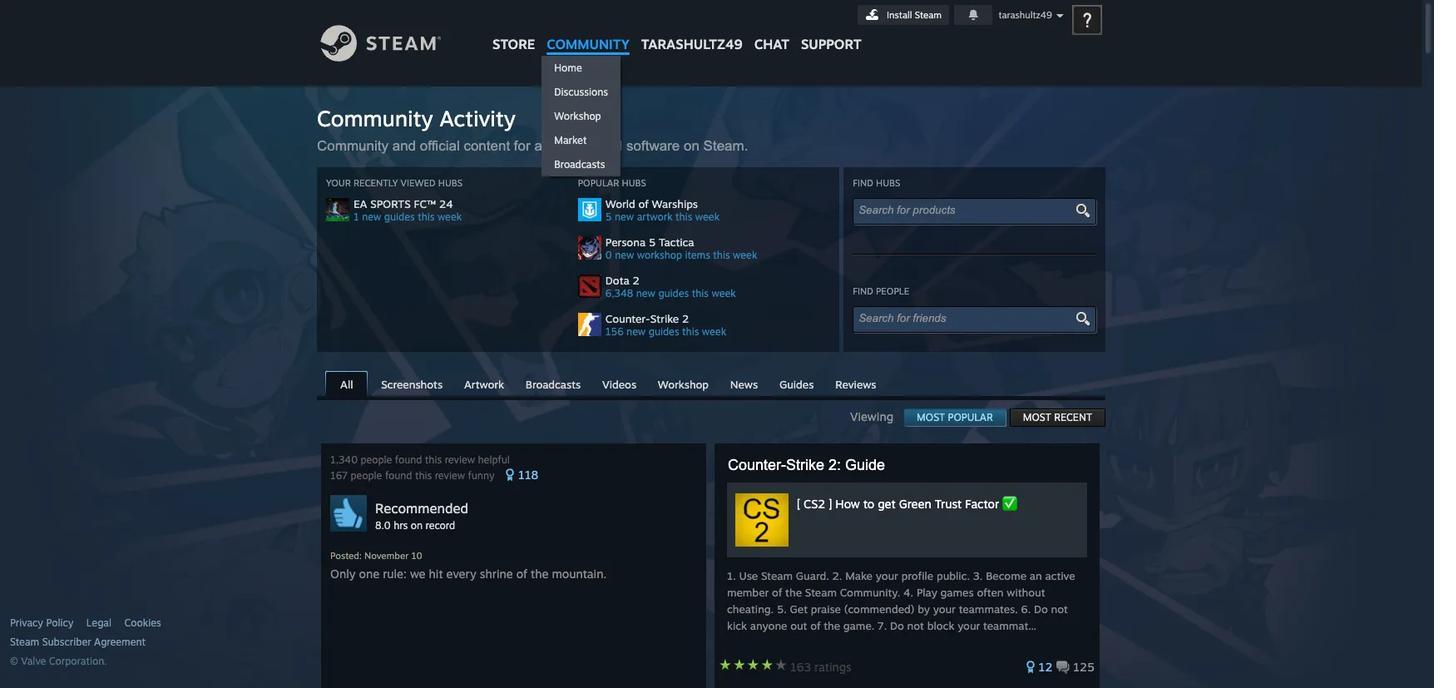 Task type: describe. For each thing, give the bounding box(es) containing it.
1. use steam guard. 2. make your profile public. 3. become an active member of the steam community. 4. play games often without cheating. 5. get praise (commended) by your teammates. 6. do not kick anyone out of the game. 7. do not block your teammat...
[[727, 569, 1076, 632]]

viewed
[[401, 177, 436, 189]]

community activity community and official content for all games and software on steam.
[[317, 105, 756, 154]]

1
[[354, 211, 359, 223]]

public.
[[937, 569, 970, 582]]

2 horizontal spatial the
[[824, 619, 841, 632]]

1 vertical spatial broadcasts
[[526, 378, 581, 391]]

week inside dota 2 6,348 new guides this week
[[712, 287, 736, 300]]

support
[[801, 36, 862, 52]]

all
[[340, 378, 353, 391]]

your recently viewed hubs
[[326, 177, 463, 189]]

10
[[411, 550, 423, 562]]

counter-strike 2: guide
[[728, 457, 885, 473]]

of inside world of warships 5 new artwork this week
[[639, 197, 649, 211]]

strike for 2:
[[786, 457, 825, 473]]

0 vertical spatial your
[[876, 569, 899, 582]]

guide
[[845, 457, 885, 473]]

all
[[535, 138, 549, 154]]

an
[[1030, 569, 1042, 582]]

cookies link
[[124, 617, 161, 630]]

118
[[518, 468, 539, 482]]

steam right "use"
[[761, 569, 793, 582]]

record
[[426, 519, 455, 532]]

community.
[[840, 586, 901, 599]]

12
[[1039, 660, 1053, 674]]

praise
[[811, 602, 841, 616]]

for
[[514, 138, 531, 154]]

store link
[[487, 0, 541, 60]]

green
[[899, 497, 932, 511]]

chat link
[[749, 0, 795, 57]]

hrs
[[394, 519, 408, 532]]

167
[[330, 469, 348, 482]]

1 horizontal spatial popular
[[948, 411, 993, 424]]

on inside 'recommended 8.0 hrs on record'
[[411, 519, 423, 532]]

counter-strike 2 link
[[606, 312, 830, 325]]

to
[[864, 497, 875, 511]]

get
[[790, 602, 808, 616]]

discussions
[[554, 86, 608, 98]]

0 vertical spatial do
[[1034, 602, 1048, 616]]

dota 2 link
[[606, 274, 830, 287]]

on inside community activity community and official content for all games and software on steam.
[[684, 138, 700, 154]]

people for 1,340
[[361, 453, 392, 466]]

use
[[739, 569, 758, 582]]

1 vertical spatial the
[[786, 586, 802, 599]]

subscriber
[[42, 636, 91, 648]]

funny
[[468, 469, 495, 482]]

support link
[[795, 0, 868, 57]]

1 and from the left
[[392, 138, 416, 154]]

reviews link
[[827, 372, 885, 395]]

guides inside dota 2 6,348 new guides this week
[[658, 287, 689, 300]]

software
[[627, 138, 680, 154]]

0 vertical spatial found
[[395, 453, 422, 466]]

persona 5 tactica link
[[606, 235, 830, 249]]

find for find hubs
[[853, 177, 874, 189]]

strike for 2
[[651, 312, 679, 325]]

1 horizontal spatial not
[[1051, 602, 1068, 616]]

cookies steam subscriber agreement © valve corporation.
[[10, 617, 161, 667]]

artwork
[[637, 211, 673, 223]]

week inside persona 5 tactica 0 new workshop items this week
[[733, 249, 758, 261]]

5 inside world of warships 5 new artwork this week
[[606, 211, 612, 223]]

install steam
[[887, 9, 942, 21]]

only
[[330, 567, 356, 581]]

artwork link
[[456, 372, 513, 395]]

items
[[685, 249, 711, 261]]

most popular link
[[904, 409, 1007, 427]]

home
[[554, 62, 582, 74]]

privacy policy
[[10, 617, 74, 629]]

kick
[[727, 619, 747, 632]]

profile
[[902, 569, 934, 582]]

trust
[[935, 497, 962, 511]]

©
[[10, 655, 18, 667]]

week inside world of warships 5 new artwork this week
[[695, 211, 720, 223]]

dota
[[606, 274, 630, 287]]

156
[[606, 325, 624, 338]]

news
[[730, 378, 758, 391]]

recent
[[1054, 411, 1093, 424]]

this inside dota 2 6,348 new guides this week
[[692, 287, 709, 300]]

guides inside ea sports fc™ 24 1 new guides this week
[[384, 211, 415, 223]]

teammates.
[[959, 602, 1018, 616]]

most for most popular
[[917, 411, 945, 424]]

week inside ea sports fc™ 24 1 new guides this week
[[438, 211, 462, 223]]

world of warships 5 new artwork this week
[[606, 197, 720, 223]]

steam inside cookies steam subscriber agreement © valve corporation.
[[10, 636, 39, 648]]

the inside posted: november 10 only one rule: we hit every shrine of the mountain.
[[531, 567, 549, 581]]

most recent link
[[1010, 409, 1106, 427]]

tactica
[[659, 235, 694, 249]]

2 and from the left
[[599, 138, 623, 154]]

steam up praise
[[805, 586, 837, 599]]

163
[[790, 660, 811, 674]]

1 horizontal spatial tarashultz49
[[999, 9, 1052, 21]]

2 vertical spatial people
[[351, 469, 382, 482]]

2 community from the top
[[317, 138, 389, 154]]

ea sports fc™ 24 1 new guides this week
[[354, 197, 462, 223]]

november
[[365, 550, 409, 562]]

1 horizontal spatial your
[[933, 602, 956, 616]]

helpful
[[478, 453, 510, 466]]

1 vertical spatial found
[[385, 469, 412, 482]]

out
[[791, 619, 807, 632]]

most recent
[[1023, 411, 1093, 424]]

find people
[[853, 285, 910, 297]]

0 horizontal spatial workshop link
[[542, 104, 621, 128]]

chat
[[754, 36, 790, 52]]

2 inside dota 2 6,348 new guides this week
[[633, 274, 640, 287]]

1,340
[[330, 453, 358, 466]]

hubs
[[876, 177, 901, 189]]

games inside community activity community and official content for all games and software on steam.
[[553, 138, 595, 154]]

viewing
[[850, 409, 904, 424]]

new inside dota 2 6,348 new guides this week
[[636, 287, 656, 300]]

[
[[797, 497, 801, 511]]

(commended)
[[844, 602, 915, 616]]

steam right install
[[915, 9, 942, 21]]

6.
[[1021, 602, 1031, 616]]



Task type: locate. For each thing, give the bounding box(es) containing it.
the down praise
[[824, 619, 841, 632]]

valve
[[21, 655, 46, 667]]

0 horizontal spatial 2
[[633, 274, 640, 287]]

week down dota 2 link
[[702, 325, 727, 338]]

corporation.
[[49, 655, 107, 667]]

0 vertical spatial workshop link
[[542, 104, 621, 128]]

community up "your"
[[317, 138, 389, 154]]

all link
[[325, 371, 368, 398]]

workshop left news
[[658, 378, 709, 391]]

1 vertical spatial your
[[933, 602, 956, 616]]

recommended
[[375, 500, 469, 517]]

0 horizontal spatial your
[[876, 569, 899, 582]]

counter- down 6,348
[[606, 312, 651, 325]]

agreement
[[94, 636, 146, 648]]

legal link
[[86, 617, 112, 630]]

0 vertical spatial broadcasts link
[[542, 152, 621, 176]]

this inside world of warships 5 new artwork this week
[[676, 211, 693, 223]]

not down active
[[1051, 602, 1068, 616]]

guides inside counter-strike 2 156 new guides this week
[[649, 325, 679, 338]]

news link
[[722, 372, 766, 395]]

new inside counter-strike 2 156 new guides this week
[[627, 325, 646, 338]]

week inside counter-strike 2 156 new guides this week
[[702, 325, 727, 338]]

broadcasts down market link
[[554, 158, 605, 171]]

recently
[[354, 177, 398, 189]]

official
[[420, 138, 460, 154]]

0 vertical spatial popular
[[578, 177, 619, 189]]

and left official
[[392, 138, 416, 154]]

1,340 people found this review helpful 167 people found this review funny
[[330, 453, 510, 482]]

ea
[[354, 197, 367, 211]]

tarashultz49
[[999, 9, 1052, 21], [641, 36, 743, 52]]

of right shrine
[[516, 567, 527, 581]]

strike left 2:
[[786, 457, 825, 473]]

0 horizontal spatial strike
[[651, 312, 679, 325]]

2 find from the top
[[853, 285, 874, 297]]

0 vertical spatial on
[[684, 138, 700, 154]]

1 vertical spatial strike
[[786, 457, 825, 473]]

0 horizontal spatial popular
[[578, 177, 619, 189]]

not down by
[[907, 619, 924, 632]]

recommended 8.0 hrs on record
[[375, 500, 469, 532]]

review up "funny"
[[445, 453, 475, 466]]

1 horizontal spatial counter-
[[728, 457, 786, 473]]

of inside posted: november 10 only one rule: we hit every shrine of the mountain.
[[516, 567, 527, 581]]

workshop link left news link
[[650, 372, 717, 395]]

most left 'recent'
[[1023, 411, 1052, 424]]

activity
[[439, 105, 516, 131]]

1 community from the top
[[317, 105, 433, 131]]

posted: november 10 only one rule: we hit every shrine of the mountain.
[[330, 550, 607, 581]]

2 vertical spatial your
[[958, 619, 980, 632]]

your
[[876, 569, 899, 582], [933, 602, 956, 616], [958, 619, 980, 632]]

new right 0
[[615, 249, 634, 261]]

find for find people
[[853, 285, 874, 297]]

1 vertical spatial guides
[[658, 287, 689, 300]]

steam down privacy
[[10, 636, 39, 648]]

1 vertical spatial do
[[890, 619, 904, 632]]

counter-
[[606, 312, 651, 325], [728, 457, 786, 473]]

ratings
[[815, 660, 852, 674]]

how
[[836, 497, 860, 511]]

0 vertical spatial people
[[876, 285, 910, 297]]

0 vertical spatial tarashultz49
[[999, 9, 1052, 21]]

popular hubs
[[578, 177, 646, 189]]

new for persona
[[615, 249, 634, 261]]

1 vertical spatial workshop
[[658, 378, 709, 391]]

0 horizontal spatial games
[[553, 138, 595, 154]]

install
[[887, 9, 912, 21]]

sports
[[370, 197, 411, 211]]

strike inside counter-strike 2 156 new guides this week
[[651, 312, 679, 325]]

your up community.
[[876, 569, 899, 582]]

guides up counter-strike 2 156 new guides this week in the top of the page
[[658, 287, 689, 300]]

guides
[[780, 378, 814, 391]]

0 horizontal spatial tarashultz49
[[641, 36, 743, 52]]

✅
[[1003, 497, 1018, 511]]

0 horizontal spatial the
[[531, 567, 549, 581]]

5 inside persona 5 tactica 0 new workshop items this week
[[649, 235, 656, 249]]

week
[[438, 211, 462, 223], [695, 211, 720, 223], [733, 249, 758, 261], [712, 287, 736, 300], [702, 325, 727, 338]]

2 vertical spatial guides
[[649, 325, 679, 338]]

posted:
[[330, 550, 362, 562]]

your up the block
[[933, 602, 956, 616]]

1 vertical spatial 5
[[649, 235, 656, 249]]

24
[[439, 197, 453, 211]]

block
[[927, 619, 955, 632]]

guard.
[[796, 569, 829, 582]]

counter- for counter-strike 2 156 new guides this week
[[606, 312, 651, 325]]

week up dota 2 link
[[733, 249, 758, 261]]

workshop link down discussions
[[542, 104, 621, 128]]

privacy policy link
[[10, 617, 74, 630]]

hit
[[429, 567, 443, 581]]

counter- for counter-strike 2: guide
[[728, 457, 786, 473]]

cheating.
[[727, 602, 774, 616]]

dota 2 6,348 new guides this week
[[606, 274, 736, 300]]

0 horizontal spatial on
[[411, 519, 423, 532]]

new right 156
[[627, 325, 646, 338]]

1 vertical spatial workshop link
[[650, 372, 717, 395]]

new for counter-
[[627, 325, 646, 338]]

counter-strike 2 156 new guides this week
[[606, 312, 727, 338]]

0 vertical spatial strike
[[651, 312, 679, 325]]

steam.
[[704, 138, 748, 154]]

1 horizontal spatial games
[[941, 586, 974, 599]]

0 vertical spatial 5
[[606, 211, 612, 223]]

1 vertical spatial tarashultz49
[[641, 36, 743, 52]]

1 horizontal spatial do
[[1034, 602, 1048, 616]]

by
[[918, 602, 930, 616]]

1 horizontal spatial 5
[[649, 235, 656, 249]]

the left mountain.
[[531, 567, 549, 581]]

1 hubs from the left
[[438, 177, 463, 189]]

0 vertical spatial not
[[1051, 602, 1068, 616]]

week up persona 5 tactica link
[[695, 211, 720, 223]]

1 vertical spatial not
[[907, 619, 924, 632]]

0 horizontal spatial and
[[392, 138, 416, 154]]

0 vertical spatial guides
[[384, 211, 415, 223]]

legal
[[86, 617, 112, 629]]

1 vertical spatial on
[[411, 519, 423, 532]]

found
[[395, 453, 422, 466], [385, 469, 412, 482]]

find hubs
[[853, 177, 901, 189]]

do right 6.
[[1034, 602, 1048, 616]]

without
[[1007, 586, 1046, 599]]

warships
[[652, 197, 698, 211]]

not
[[1051, 602, 1068, 616], [907, 619, 924, 632]]

1 vertical spatial games
[[941, 586, 974, 599]]

0 horizontal spatial hubs
[[438, 177, 463, 189]]

2 down dota 2 6,348 new guides this week
[[682, 312, 689, 325]]

new inside persona 5 tactica 0 new workshop items this week
[[615, 249, 634, 261]]

1 vertical spatial 2
[[682, 312, 689, 325]]

community link
[[541, 0, 636, 60]]

1 horizontal spatial most
[[1023, 411, 1052, 424]]

0 vertical spatial find
[[853, 177, 874, 189]]

1 horizontal spatial hubs
[[622, 177, 646, 189]]

counter- inside counter-strike 2 156 new guides this week
[[606, 312, 651, 325]]

1 horizontal spatial strike
[[786, 457, 825, 473]]

2:
[[829, 457, 841, 473]]

125
[[1074, 660, 1095, 674]]

2 hubs from the left
[[622, 177, 646, 189]]

2 right dota
[[633, 274, 640, 287]]

0 horizontal spatial do
[[890, 619, 904, 632]]

counter- left 2:
[[728, 457, 786, 473]]

0 horizontal spatial workshop
[[554, 110, 601, 122]]

1 horizontal spatial 2
[[682, 312, 689, 325]]

new for world
[[615, 211, 634, 223]]

fc™
[[414, 197, 436, 211]]

1 horizontal spatial workshop link
[[650, 372, 717, 395]]

1 horizontal spatial the
[[786, 586, 802, 599]]

on right hrs in the bottom of the page
[[411, 519, 423, 532]]

0 vertical spatial workshop
[[554, 110, 601, 122]]

on left steam.
[[684, 138, 700, 154]]

0 horizontal spatial counter-
[[606, 312, 651, 325]]

community up recently
[[317, 105, 433, 131]]

review
[[445, 453, 475, 466], [435, 469, 465, 482]]

discussions link
[[542, 80, 621, 104]]

1 vertical spatial review
[[435, 469, 465, 482]]

2 most from the left
[[1023, 411, 1052, 424]]

content
[[464, 138, 510, 154]]

world of warships link
[[606, 197, 830, 211]]

0 vertical spatial community
[[317, 105, 433, 131]]

guides
[[384, 211, 415, 223], [658, 287, 689, 300], [649, 325, 679, 338]]

workshop link
[[542, 104, 621, 128], [650, 372, 717, 395]]

the up get
[[786, 586, 802, 599]]

None text field
[[859, 312, 1077, 325]]

1 horizontal spatial on
[[684, 138, 700, 154]]

0 horizontal spatial not
[[907, 619, 924, 632]]

1 most from the left
[[917, 411, 945, 424]]

guides down dota 2 6,348 new guides this week
[[649, 325, 679, 338]]

new right 6,348
[[636, 287, 656, 300]]

new inside ea sports fc™ 24 1 new guides this week
[[362, 211, 381, 223]]

5 up persona
[[606, 211, 612, 223]]

privacy
[[10, 617, 43, 629]]

world
[[606, 197, 636, 211]]

game.
[[844, 619, 875, 632]]

2 inside counter-strike 2 156 new guides this week
[[682, 312, 689, 325]]

most popular
[[917, 411, 993, 424]]

hubs up 24
[[438, 177, 463, 189]]

member
[[727, 586, 769, 599]]

broadcasts link down market
[[542, 152, 621, 176]]

of right out
[[811, 619, 821, 632]]

hubs up world
[[622, 177, 646, 189]]

games inside 1. use steam guard. 2. make your profile public. 3. become an active member of the steam community. 4. play games often without cheating. 5. get praise (commended) by your teammates. 6. do not kick anyone out of the game. 7. do not block your teammat...
[[941, 586, 974, 599]]

do right 7.
[[890, 619, 904, 632]]

this inside counter-strike 2 156 new guides this week
[[682, 325, 699, 338]]

4.
[[904, 586, 914, 599]]

broadcasts left videos
[[526, 378, 581, 391]]

new right 1
[[362, 211, 381, 223]]

play
[[917, 586, 938, 599]]

persona
[[606, 235, 646, 249]]

1 find from the top
[[853, 177, 874, 189]]

1 horizontal spatial and
[[599, 138, 623, 154]]

0 vertical spatial games
[[553, 138, 595, 154]]

1 vertical spatial popular
[[948, 411, 993, 424]]

week up counter-strike 2 link
[[712, 287, 736, 300]]

people for find
[[876, 285, 910, 297]]

tarashultz49 link
[[636, 0, 749, 60]]

strike down dota 2 6,348 new guides this week
[[651, 312, 679, 325]]

0 vertical spatial review
[[445, 453, 475, 466]]

0 horizontal spatial 5
[[606, 211, 612, 223]]

screenshots
[[381, 378, 443, 391]]

one
[[359, 567, 380, 581]]

games down public.
[[941, 586, 974, 599]]

2 horizontal spatial your
[[958, 619, 980, 632]]

0 vertical spatial broadcasts
[[554, 158, 605, 171]]

0 horizontal spatial most
[[917, 411, 945, 424]]

most for most recent
[[1023, 411, 1052, 424]]

your down teammates.
[[958, 619, 980, 632]]

review left "funny"
[[435, 469, 465, 482]]

and up 'popular hubs'
[[599, 138, 623, 154]]

broadcasts link left "videos" link at left
[[517, 372, 589, 395]]

5 left the tactica
[[649, 235, 656, 249]]

1 vertical spatial broadcasts link
[[517, 372, 589, 395]]

of right world
[[639, 197, 649, 211]]

and
[[392, 138, 416, 154], [599, 138, 623, 154]]

home link
[[542, 56, 621, 80]]

of up 5.
[[772, 586, 782, 599]]

1 vertical spatial counter-
[[728, 457, 786, 473]]

8.0
[[375, 519, 391, 532]]

persona 5 tactica 0 new workshop items this week
[[606, 235, 758, 261]]

1 horizontal spatial workshop
[[658, 378, 709, 391]]

0 vertical spatial the
[[531, 567, 549, 581]]

None image field
[[1073, 203, 1093, 218], [1073, 311, 1093, 326], [1073, 203, 1093, 218], [1073, 311, 1093, 326]]

2 vertical spatial the
[[824, 619, 841, 632]]

1 vertical spatial people
[[361, 453, 392, 466]]

week right fc™
[[438, 211, 462, 223]]

this inside persona 5 tactica 0 new workshop items this week
[[713, 249, 730, 261]]

1 vertical spatial community
[[317, 138, 389, 154]]

0 vertical spatial 2
[[633, 274, 640, 287]]

broadcasts
[[554, 158, 605, 171], [526, 378, 581, 391]]

0 vertical spatial counter-
[[606, 312, 651, 325]]

most right the viewing
[[917, 411, 945, 424]]

games
[[553, 138, 595, 154], [941, 586, 974, 599]]

5.
[[777, 602, 787, 616]]

new up persona
[[615, 211, 634, 223]]

[ cs2 ] how to get green trust factor ✅
[[797, 497, 1018, 511]]

0
[[606, 249, 612, 261]]

new inside world of warships 5 new artwork this week
[[615, 211, 634, 223]]

2.
[[833, 569, 842, 582]]

shrine
[[480, 567, 513, 581]]

None text field
[[859, 204, 1077, 216]]

new
[[362, 211, 381, 223], [615, 211, 634, 223], [615, 249, 634, 261], [636, 287, 656, 300], [627, 325, 646, 338]]

guides down your recently viewed hubs
[[384, 211, 415, 223]]

1 vertical spatial find
[[853, 285, 874, 297]]

workshop down discussions
[[554, 110, 601, 122]]

7.
[[878, 619, 887, 632]]

this inside ea sports fc™ 24 1 new guides this week
[[418, 211, 435, 223]]

games right all
[[553, 138, 595, 154]]

factor
[[965, 497, 999, 511]]



Task type: vqa. For each thing, say whether or not it's contained in the screenshot.
the Pending Invites
no



